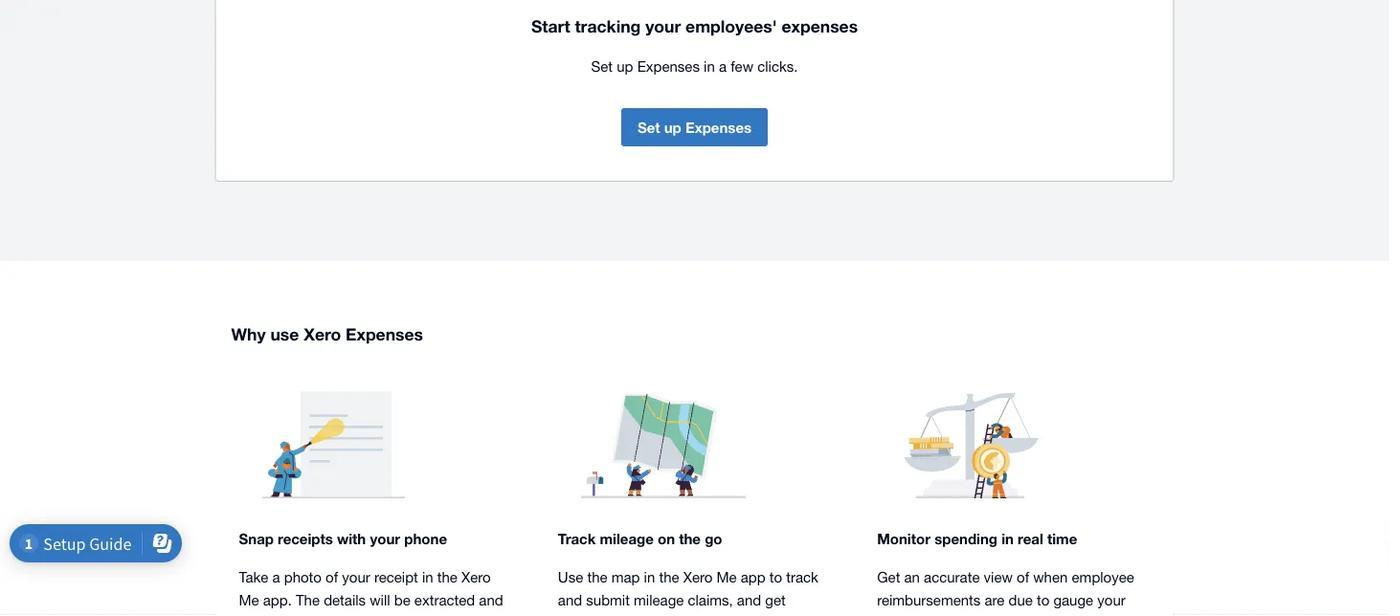 Task type: vqa. For each thing, say whether or not it's contained in the screenshot.


Task type: describe. For each thing, give the bounding box(es) containing it.
when
[[1034, 570, 1068, 587]]

track
[[787, 570, 819, 587]]

claims,
[[688, 593, 733, 610]]

0 vertical spatial a
[[719, 58, 727, 75]]

to inside the use the map in the xero me app to track and submit mileage claims, and ge
[[770, 570, 783, 587]]

time
[[1048, 532, 1078, 549]]

in left 'few'
[[704, 58, 715, 75]]

app.
[[263, 593, 292, 610]]

snap receipts with your phone
[[239, 532, 447, 549]]

set up expenses in a few clicks.
[[592, 58, 798, 75]]

clicks.
[[758, 58, 798, 75]]

up for set up expenses in a few clicks.
[[617, 58, 634, 75]]

2 vertical spatial expenses
[[346, 325, 423, 345]]

phone
[[405, 532, 447, 549]]

the up 'submit'
[[588, 570, 608, 587]]

up for set up expenses
[[664, 119, 682, 137]]

set up expenses button
[[622, 109, 768, 147]]

use
[[271, 325, 299, 345]]

why use xero expenses
[[231, 325, 423, 345]]

on
[[658, 532, 675, 549]]

in inside the use the map in the xero me app to track and submit mileage claims, and ge
[[644, 570, 655, 587]]

0 horizontal spatial xero
[[304, 325, 341, 345]]

0 vertical spatial your
[[646, 17, 681, 37]]

use
[[558, 570, 584, 587]]

why
[[231, 325, 266, 345]]

will
[[370, 593, 390, 610]]

employee
[[1072, 570, 1135, 587]]

due
[[1009, 593, 1033, 610]]

go
[[705, 532, 723, 549]]

receipts
[[278, 532, 333, 549]]

a inside take a photo of your receipt in the xero me app. the details will be extracted an
[[273, 570, 280, 587]]

snap
[[239, 532, 274, 549]]

set for set up expenses
[[638, 119, 660, 137]]

tracking
[[575, 17, 641, 37]]

of inside get an accurate view of when employee reimbursements are due to gauge you
[[1017, 570, 1030, 587]]

an
[[905, 570, 920, 587]]

the
[[296, 593, 320, 610]]

photo
[[284, 570, 322, 587]]

receipt
[[374, 570, 418, 587]]

extracted
[[415, 593, 475, 610]]

me inside the use the map in the xero me app to track and submit mileage claims, and ge
[[717, 570, 737, 587]]

get an accurate view of when employee reimbursements are due to gauge you
[[878, 570, 1135, 616]]

monitor spending in real time
[[878, 532, 1078, 549]]

xero inside the use the map in the xero me app to track and submit mileage claims, and ge
[[684, 570, 713, 587]]

start
[[532, 17, 570, 37]]

be
[[394, 593, 411, 610]]



Task type: locate. For each thing, give the bounding box(es) containing it.
1 vertical spatial set
[[638, 119, 660, 137]]

me down 'take'
[[239, 593, 259, 610]]

0 horizontal spatial up
[[617, 58, 634, 75]]

set inside button
[[638, 119, 660, 137]]

take
[[239, 570, 269, 587]]

the right on
[[679, 532, 701, 549]]

expenses for set up expenses
[[686, 119, 752, 137]]

0 vertical spatial up
[[617, 58, 634, 75]]

2 of from the left
[[1017, 570, 1030, 587]]

accurate
[[924, 570, 980, 587]]

map
[[612, 570, 640, 587]]

to right the app at the bottom right of page
[[770, 570, 783, 587]]

of up due
[[1017, 570, 1030, 587]]

set for set up expenses in a few clicks.
[[592, 58, 613, 75]]

me
[[717, 570, 737, 587], [239, 593, 259, 610]]

2 horizontal spatial xero
[[684, 570, 713, 587]]

2 and from the left
[[737, 593, 762, 610]]

in up extracted
[[422, 570, 434, 587]]

1 vertical spatial expenses
[[686, 119, 752, 137]]

xero up extracted
[[462, 570, 491, 587]]

1 horizontal spatial and
[[737, 593, 762, 610]]

the inside take a photo of your receipt in the xero me app. the details will be extracted an
[[438, 570, 458, 587]]

your up set up expenses in a few clicks. at top
[[646, 17, 681, 37]]

of
[[326, 570, 338, 587], [1017, 570, 1030, 587]]

mileage up the map at the bottom left of the page
[[600, 532, 654, 549]]

1 vertical spatial a
[[273, 570, 280, 587]]

set
[[592, 58, 613, 75], [638, 119, 660, 137]]

and
[[558, 593, 583, 610], [737, 593, 762, 610]]

1 horizontal spatial to
[[1037, 593, 1050, 610]]

1 horizontal spatial of
[[1017, 570, 1030, 587]]

use the map in the xero me app to track and submit mileage claims, and ge
[[558, 570, 819, 616]]

xero
[[304, 325, 341, 345], [462, 570, 491, 587], [684, 570, 713, 587]]

employees'
[[686, 17, 777, 37]]

2 vertical spatial your
[[342, 570, 370, 587]]

1 vertical spatial to
[[1037, 593, 1050, 610]]

view
[[984, 570, 1013, 587]]

gauge
[[1054, 593, 1094, 610]]

0 horizontal spatial and
[[558, 593, 583, 610]]

mileage inside the use the map in the xero me app to track and submit mileage claims, and ge
[[634, 593, 684, 610]]

1 vertical spatial your
[[370, 532, 401, 549]]

the down on
[[659, 570, 680, 587]]

reimbursements
[[878, 593, 981, 610]]

0 vertical spatial expenses
[[638, 58, 700, 75]]

xero inside take a photo of your receipt in the xero me app. the details will be extracted an
[[462, 570, 491, 587]]

of up details
[[326, 570, 338, 587]]

with
[[337, 532, 366, 549]]

expenses
[[782, 17, 858, 37]]

0 horizontal spatial a
[[273, 570, 280, 587]]

start tracking your employees' expenses
[[532, 17, 858, 37]]

the up extracted
[[438, 570, 458, 587]]

to right due
[[1037, 593, 1050, 610]]

monitor
[[878, 532, 931, 549]]

your
[[646, 17, 681, 37], [370, 532, 401, 549], [342, 570, 370, 587]]

1 vertical spatial mileage
[[634, 593, 684, 610]]

track
[[558, 532, 596, 549]]

1 horizontal spatial xero
[[462, 570, 491, 587]]

track mileage on the go
[[558, 532, 723, 549]]

1 horizontal spatial me
[[717, 570, 737, 587]]

a left 'few'
[[719, 58, 727, 75]]

and down use
[[558, 593, 583, 610]]

your inside take a photo of your receipt in the xero me app. the details will be extracted an
[[342, 570, 370, 587]]

0 vertical spatial mileage
[[600, 532, 654, 549]]

up
[[617, 58, 634, 75], [664, 119, 682, 137]]

expenses
[[638, 58, 700, 75], [686, 119, 752, 137], [346, 325, 423, 345]]

0 horizontal spatial of
[[326, 570, 338, 587]]

in left real
[[1002, 532, 1014, 549]]

0 horizontal spatial me
[[239, 593, 259, 610]]

mileage down the map at the bottom left of the page
[[634, 593, 684, 610]]

mileage
[[600, 532, 654, 549], [634, 593, 684, 610]]

app
[[741, 570, 766, 587]]

your up details
[[342, 570, 370, 587]]

1 vertical spatial me
[[239, 593, 259, 610]]

spending
[[935, 532, 998, 549]]

1 horizontal spatial up
[[664, 119, 682, 137]]

in right the map at the bottom left of the page
[[644, 570, 655, 587]]

me inside take a photo of your receipt in the xero me app. the details will be extracted an
[[239, 593, 259, 610]]

few
[[731, 58, 754, 75]]

0 vertical spatial me
[[717, 570, 737, 587]]

0 horizontal spatial to
[[770, 570, 783, 587]]

submit
[[587, 593, 630, 610]]

1 horizontal spatial a
[[719, 58, 727, 75]]

1 and from the left
[[558, 593, 583, 610]]

0 vertical spatial set
[[592, 58, 613, 75]]

a
[[719, 58, 727, 75], [273, 570, 280, 587]]

details
[[324, 593, 366, 610]]

and down the app at the bottom right of page
[[737, 593, 762, 610]]

in
[[704, 58, 715, 75], [1002, 532, 1014, 549], [422, 570, 434, 587], [644, 570, 655, 587]]

xero up claims,
[[684, 570, 713, 587]]

expenses inside button
[[686, 119, 752, 137]]

take a photo of your receipt in the xero me app. the details will be extracted an
[[239, 570, 509, 616]]

1 vertical spatial up
[[664, 119, 682, 137]]

up inside button
[[664, 119, 682, 137]]

set up expenses
[[638, 119, 752, 137]]

get
[[878, 570, 901, 587]]

a right 'take'
[[273, 570, 280, 587]]

your right with
[[370, 532, 401, 549]]

up down set up expenses in a few clicks. at top
[[664, 119, 682, 137]]

0 horizontal spatial set
[[592, 58, 613, 75]]

set down set up expenses in a few clicks. at top
[[638, 119, 660, 137]]

up down tracking
[[617, 58, 634, 75]]

me left the app at the bottom right of page
[[717, 570, 737, 587]]

are
[[985, 593, 1005, 610]]

1 of from the left
[[326, 570, 338, 587]]

of inside take a photo of your receipt in the xero me app. the details will be extracted an
[[326, 570, 338, 587]]

xero right use
[[304, 325, 341, 345]]

0 vertical spatial to
[[770, 570, 783, 587]]

expenses for set up expenses in a few clicks.
[[638, 58, 700, 75]]

to inside get an accurate view of when employee reimbursements are due to gauge you
[[1037, 593, 1050, 610]]

set down tracking
[[592, 58, 613, 75]]

the
[[679, 532, 701, 549], [438, 570, 458, 587], [588, 570, 608, 587], [659, 570, 680, 587]]

in inside take a photo of your receipt in the xero me app. the details will be extracted an
[[422, 570, 434, 587]]

to
[[770, 570, 783, 587], [1037, 593, 1050, 610]]

1 horizontal spatial set
[[638, 119, 660, 137]]

real
[[1018, 532, 1044, 549]]



